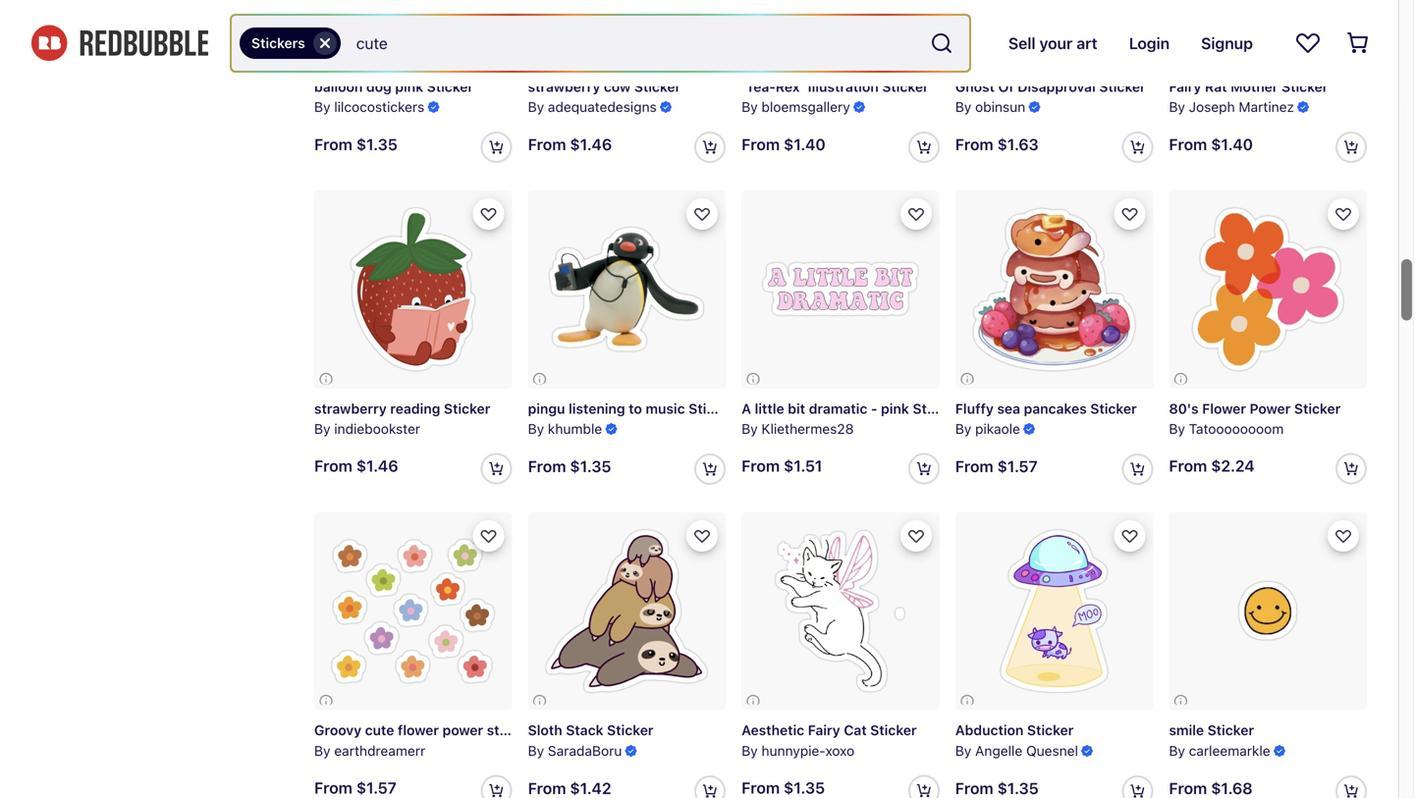 Task type: locate. For each thing, give the bounding box(es) containing it.
smile
[[1170, 723, 1205, 739]]

$1.57 down pikaole
[[998, 457, 1038, 476]]

from $1.40
[[742, 135, 826, 154], [1170, 135, 1254, 154]]

Search term search field
[[341, 16, 923, 71]]

$1.46 down by adequatedesigns
[[570, 135, 612, 154]]

from $1.57
[[956, 457, 1038, 476], [314, 779, 397, 798]]

sticker
[[487, 723, 532, 739]]

aesthetic
[[742, 723, 805, 739]]

sloth stack sticker
[[528, 723, 654, 739]]

sticker up by pikaole
[[913, 401, 960, 417]]

pink
[[395, 78, 424, 95], [881, 401, 910, 417]]

from $1.46 down indiebookster
[[314, 457, 399, 475]]

0 vertical spatial $1.57
[[998, 457, 1038, 476]]

'tea-rex' illustration sticker
[[742, 79, 929, 95]]

1 horizontal spatial pink
[[881, 401, 910, 417]]

sticker
[[427, 78, 474, 95], [635, 79, 681, 95], [883, 79, 929, 95], [1100, 79, 1146, 95], [1282, 79, 1329, 95], [444, 401, 491, 417], [689, 401, 736, 417], [913, 401, 960, 417], [1091, 401, 1138, 417], [1295, 401, 1342, 417], [571, 723, 618, 739], [607, 723, 654, 739], [871, 723, 917, 739], [1028, 723, 1074, 739], [1208, 723, 1255, 739]]

dog
[[366, 78, 392, 95]]

cow
[[604, 79, 631, 95]]

Stickers field
[[232, 16, 970, 71]]

$1.35 for pingu listening to music sticker
[[570, 457, 612, 476]]

$1.46
[[570, 135, 612, 154], [357, 457, 399, 475]]

abduction sticker image
[[956, 513, 1154, 711]]

by saradaboru
[[528, 743, 622, 760]]

2 from $1.40 from the left
[[1170, 135, 1254, 154]]

$1.40 down "bloemsgallery"
[[784, 135, 826, 154]]

by down ghost
[[956, 99, 972, 115]]

from down the by obinsun
[[956, 135, 994, 154]]

0 vertical spatial from $1.46
[[528, 135, 612, 154]]

pikaole
[[976, 421, 1021, 437]]

$2.24
[[1212, 457, 1256, 475]]

0 vertical spatial from $1.57
[[956, 457, 1038, 476]]

0 vertical spatial strawberry
[[528, 79, 601, 95]]

$1.57 down earthdreamerr on the bottom
[[357, 779, 397, 798]]

by adequatedesigns
[[528, 99, 657, 115]]

from down by khumble
[[528, 457, 566, 476]]

from $1.35 down by khumble
[[528, 457, 612, 476]]

by left indiebookster
[[314, 421, 331, 437]]

a little bit dramatic - pink  sticker by kliethermes28
[[742, 401, 960, 437]]

dramatic
[[809, 401, 868, 417]]

redbubble logo image
[[31, 25, 208, 61]]

0 horizontal spatial strawberry
[[314, 401, 387, 417]]

from down by adequatedesigns
[[528, 135, 566, 154]]

by obinsun
[[956, 99, 1026, 115]]

80's flower power sticker image
[[1170, 191, 1368, 389]]

$1.35 down hunnypie-
[[784, 779, 825, 798]]

1 vertical spatial fairy
[[808, 723, 841, 739]]

sticker right cow
[[635, 79, 681, 95]]

sloth
[[528, 723, 563, 739]]

fluffy sea pancakes sticker
[[956, 401, 1138, 417]]

$1.35 down by angelle quesnel
[[998, 780, 1039, 798]]

mother
[[1231, 79, 1279, 95]]

from $1.35 for pingu listening to music sticker
[[528, 457, 612, 476]]

$1.46 down indiebookster
[[357, 457, 399, 475]]

from for strawberry cow sticker
[[528, 135, 566, 154]]

from left $1.68
[[1170, 780, 1208, 798]]

from $1.35 down hunnypie-
[[742, 779, 825, 798]]

by down 'tea-
[[742, 99, 758, 115]]

1 $1.40 from the left
[[784, 135, 826, 154]]

from down angelle
[[956, 780, 994, 798]]

from left the $1.51
[[742, 457, 780, 475]]

by down groovy
[[314, 743, 331, 760]]

$1.35 for balloon dog pink sticker
[[357, 135, 398, 154]]

from left the $2.24
[[1170, 457, 1208, 475]]

strawberry up by adequatedesigns
[[528, 79, 601, 95]]

1 horizontal spatial $1.40
[[1212, 135, 1254, 154]]

from $1.57 down pikaole
[[956, 457, 1038, 476]]

strawberry
[[528, 79, 601, 95], [314, 401, 387, 417]]

0 horizontal spatial $1.40
[[784, 135, 826, 154]]

1 vertical spatial $1.46
[[357, 457, 399, 475]]

earthdreamerr
[[334, 743, 426, 760]]

0 horizontal spatial from $1.40
[[742, 135, 826, 154]]

martinez
[[1240, 99, 1295, 115]]

1 horizontal spatial from $1.57
[[956, 457, 1038, 476]]

sticker right the cat
[[871, 723, 917, 739]]

1 horizontal spatial $1.57
[[998, 457, 1038, 476]]

from down joseph
[[1170, 135, 1208, 154]]

$1.57 for fluffy sea pancakes sticker
[[998, 457, 1038, 476]]

by left joseph
[[1170, 99, 1186, 115]]

from for ghost of disapproval sticker
[[956, 135, 994, 154]]

from down by lilcocostickers
[[314, 135, 353, 154]]

from $1.35 down angelle
[[956, 780, 1039, 798]]

0 horizontal spatial $1.57
[[357, 779, 397, 798]]

sloth stack sticker image
[[528, 513, 726, 711]]

$1.40 down by joseph martinez
[[1212, 135, 1254, 154]]

0 horizontal spatial pink
[[395, 78, 424, 95]]

2 $1.40 from the left
[[1212, 135, 1254, 154]]

1 vertical spatial $1.57
[[357, 779, 397, 798]]

from for strawberry reading sticker
[[314, 457, 353, 475]]

from for fluffy sea pancakes sticker
[[956, 457, 994, 476]]

$1.63
[[998, 135, 1039, 154]]

indiebookster
[[334, 421, 421, 437]]

1 horizontal spatial from $1.40
[[1170, 135, 1254, 154]]

from $1.40 for joseph
[[1170, 135, 1254, 154]]

from left $1.42
[[528, 780, 566, 798]]

sticker up martinez
[[1282, 79, 1329, 95]]

balloon dog pink sticker
[[314, 78, 474, 95]]

by inside groovy cute flower power sticker pack sticker by earthdreamerr
[[314, 743, 331, 760]]

smile sticker image
[[1170, 513, 1368, 711]]

sticker right reading
[[444, 401, 491, 417]]

fairy left rat on the right top of page
[[1170, 79, 1202, 95]]

reading
[[390, 401, 441, 417]]

$1.35 down lilcocostickers
[[357, 135, 398, 154]]

aesthetic fairy cat sticker by hunnypie-xoxo
[[742, 723, 917, 760]]

$1.35 down khumble
[[570, 457, 612, 476]]

obinsun
[[976, 99, 1026, 115]]

$1.40 for joseph
[[1212, 135, 1254, 154]]

$1.57
[[998, 457, 1038, 476], [357, 779, 397, 798]]

from $1.35 down by lilcocostickers
[[314, 135, 398, 154]]

from $1.46
[[528, 135, 612, 154], [314, 457, 399, 475]]

from
[[314, 135, 353, 154], [528, 135, 566, 154], [742, 135, 780, 154], [956, 135, 994, 154], [1170, 135, 1208, 154], [314, 457, 353, 475], [742, 457, 780, 475], [1170, 457, 1208, 475], [528, 457, 566, 476], [956, 457, 994, 476], [314, 779, 353, 798], [742, 779, 780, 798], [528, 780, 566, 798], [956, 780, 994, 798], [1170, 780, 1208, 798]]

by joseph martinez
[[1170, 99, 1295, 115]]

stickers button
[[240, 28, 341, 59]]

from down groovy
[[314, 779, 353, 798]]

0 horizontal spatial fairy
[[808, 723, 841, 739]]

from down by bloemsgallery
[[742, 135, 780, 154]]

pingu listening to music sticker image
[[528, 191, 726, 389]]

pack
[[536, 723, 568, 739]]

fairy up xoxo at right bottom
[[808, 723, 841, 739]]

disapproval
[[1018, 79, 1096, 95]]

pancakes
[[1024, 401, 1087, 417]]

$1.46 for strawberry reading sticker
[[357, 457, 399, 475]]

$1.51
[[784, 457, 823, 475]]

groovy cute flower power sticker pack sticker image
[[314, 513, 513, 711]]

from $1.57 down earthdreamerr on the bottom
[[314, 779, 397, 798]]

1 vertical spatial strawberry
[[314, 401, 387, 417]]

1 horizontal spatial $1.46
[[570, 135, 612, 154]]

sticker right disapproval in the top right of the page
[[1100, 79, 1146, 95]]

sea
[[998, 401, 1021, 417]]

abduction sticker
[[956, 723, 1074, 739]]

by
[[314, 99, 331, 115], [528, 99, 544, 115], [742, 99, 758, 115], [956, 99, 972, 115], [1170, 99, 1186, 115], [314, 421, 331, 437], [528, 421, 544, 437], [742, 421, 758, 437], [956, 421, 972, 437], [1170, 421, 1186, 437], [314, 743, 331, 760], [528, 743, 544, 760], [742, 743, 758, 760], [956, 743, 972, 760], [1170, 743, 1186, 760]]

bit
[[788, 401, 806, 417]]

1 vertical spatial from $1.46
[[314, 457, 399, 475]]

1 vertical spatial pink
[[881, 401, 910, 417]]

by pikaole
[[956, 421, 1021, 437]]

from for a little bit dramatic - pink  sticker
[[742, 457, 780, 475]]

by down a
[[742, 421, 758, 437]]

sticker up the quesnel
[[1028, 723, 1074, 739]]

from for fairy rat mother sticker
[[1170, 135, 1208, 154]]

1 horizontal spatial strawberry
[[528, 79, 601, 95]]

sticker inside 'a little bit dramatic - pink  sticker by kliethermes28'
[[913, 401, 960, 417]]

pingu
[[528, 401, 565, 417]]

from for pingu listening to music sticker
[[528, 457, 566, 476]]

rex'
[[776, 79, 805, 95]]

by angelle quesnel
[[956, 743, 1079, 760]]

by lilcocostickers
[[314, 99, 425, 115]]

from $1.35 for abduction sticker
[[956, 780, 1039, 798]]

from down by pikaole
[[956, 457, 994, 476]]

sticker right power on the bottom right of page
[[1295, 401, 1342, 417]]

$1.42
[[570, 780, 612, 798]]

from $1.40 down by bloemsgallery
[[742, 135, 826, 154]]

pink right dog
[[395, 78, 424, 95]]

sticker right stack
[[607, 723, 654, 739]]

strawberry inside strawberry reading sticker by indiebookster
[[314, 401, 387, 417]]

from $1.42
[[528, 780, 612, 798]]

from $1.57 for groovy cute flower power sticker pack sticker
[[314, 779, 397, 798]]

by down aesthetic
[[742, 743, 758, 760]]

by down 80's
[[1170, 421, 1186, 437]]

pink right -
[[881, 401, 910, 417]]

$1.35
[[357, 135, 398, 154], [570, 457, 612, 476], [784, 779, 825, 798], [998, 780, 1039, 798]]

khumble
[[548, 421, 603, 437]]

from $1.51
[[742, 457, 823, 475]]

fairy
[[1170, 79, 1202, 95], [808, 723, 841, 739]]

from $1.40 down joseph
[[1170, 135, 1254, 154]]

0 vertical spatial fairy
[[1170, 79, 1202, 95]]

0 horizontal spatial from $1.46
[[314, 457, 399, 475]]

from down indiebookster
[[314, 457, 353, 475]]

balloon
[[314, 78, 363, 95]]

1 horizontal spatial from $1.46
[[528, 135, 612, 154]]

sticker up saradaboru
[[571, 723, 618, 739]]

0 vertical spatial $1.46
[[570, 135, 612, 154]]

$1.40
[[784, 135, 826, 154], [1212, 135, 1254, 154]]

0 horizontal spatial $1.46
[[357, 457, 399, 475]]

1 from $1.40 from the left
[[742, 135, 826, 154]]

from $1.46 for strawberry cow sticker
[[528, 135, 612, 154]]

from $1.46 down by adequatedesigns
[[528, 135, 612, 154]]

0 horizontal spatial from $1.57
[[314, 779, 397, 798]]

$1.46 for strawberry cow sticker
[[570, 135, 612, 154]]

strawberry up indiebookster
[[314, 401, 387, 417]]

from down hunnypie-
[[742, 779, 780, 798]]

'tea-
[[742, 79, 776, 95]]

from $1.57 for fluffy sea pancakes sticker
[[956, 457, 1038, 476]]

1 vertical spatial from $1.57
[[314, 779, 397, 798]]



Task type: vqa. For each thing, say whether or not it's contained in the screenshot.


Task type: describe. For each thing, give the bounding box(es) containing it.
abduction
[[956, 723, 1024, 739]]

$1.57 for groovy cute flower power sticker pack sticker
[[357, 779, 397, 798]]

sticker right 'pancakes'
[[1091, 401, 1138, 417]]

xoxo
[[826, 743, 855, 760]]

by down the fluffy
[[956, 421, 972, 437]]

-
[[872, 401, 878, 417]]

rat
[[1206, 79, 1228, 95]]

ghost of disapproval sticker
[[956, 79, 1146, 95]]

$1.68
[[1212, 780, 1254, 798]]

from for smile sticker
[[1170, 780, 1208, 798]]

from $1.40 for bloemsgallery
[[742, 135, 826, 154]]

sticker inside strawberry reading sticker by indiebookster
[[444, 401, 491, 417]]

by down pingu
[[528, 421, 544, 437]]

sticker inside 80's flower power sticker by tatoooooooom
[[1295, 401, 1342, 417]]

by down smile
[[1170, 743, 1186, 760]]

cat
[[844, 723, 867, 739]]

angelle
[[976, 743, 1023, 760]]

sticker inside aesthetic fairy cat sticker by hunnypie-xoxo
[[871, 723, 917, 739]]

strawberry reading sticker image
[[314, 191, 513, 389]]

sticker up carleemarkle
[[1208, 723, 1255, 739]]

groovy cute flower power sticker pack sticker by earthdreamerr
[[314, 723, 618, 760]]

fluffy sea pancakes sticker image
[[956, 191, 1154, 389]]

power
[[443, 723, 484, 739]]

pink inside 'a little bit dramatic - pink  sticker by kliethermes28'
[[881, 401, 910, 417]]

80's
[[1170, 401, 1199, 417]]

strawberry for strawberry cow sticker
[[528, 79, 601, 95]]

$1.35 for abduction sticker
[[998, 780, 1039, 798]]

fairy inside aesthetic fairy cat sticker by hunnypie-xoxo
[[808, 723, 841, 739]]

by inside 'a little bit dramatic - pink  sticker by kliethermes28'
[[742, 421, 758, 437]]

by bloemsgallery
[[742, 99, 851, 115]]

by khumble
[[528, 421, 603, 437]]

by down abduction
[[956, 743, 972, 760]]

carleemarkle
[[1190, 743, 1271, 760]]

to
[[629, 401, 642, 417]]

saradaboru
[[548, 743, 622, 760]]

flower
[[398, 723, 439, 739]]

from for balloon dog pink sticker
[[314, 135, 353, 154]]

$1.40 for bloemsgallery
[[784, 135, 826, 154]]

fairy rat mother sticker
[[1170, 79, 1329, 95]]

0 vertical spatial pink
[[395, 78, 424, 95]]

hunnypie-
[[762, 743, 826, 760]]

strawberry cow sticker
[[528, 79, 681, 95]]

smile sticker
[[1170, 723, 1255, 739]]

from for groovy cute flower power sticker pack sticker
[[314, 779, 353, 798]]

quesnel
[[1027, 743, 1079, 760]]

from $1.35 for aesthetic fairy cat sticker
[[742, 779, 825, 798]]

from $1.46 for strawberry reading sticker
[[314, 457, 399, 475]]

lilcocostickers
[[334, 99, 425, 115]]

adequatedesigns
[[548, 99, 657, 115]]

sticker left a
[[689, 401, 736, 417]]

power
[[1250, 401, 1291, 417]]

illustration
[[808, 79, 879, 95]]

by down balloon
[[314, 99, 331, 115]]

$1.35 for aesthetic fairy cat sticker
[[784, 779, 825, 798]]

strawberry reading sticker by indiebookster
[[314, 401, 491, 437]]

ghost
[[956, 79, 995, 95]]

a
[[742, 401, 752, 417]]

stickers
[[252, 35, 305, 51]]

from $1.63
[[956, 135, 1039, 154]]

by carleemarkle
[[1170, 743, 1271, 760]]

fluffy
[[956, 401, 994, 417]]

of
[[999, 79, 1015, 95]]

from $1.35 for balloon dog pink sticker
[[314, 135, 398, 154]]

strawberry for strawberry reading sticker by indiebookster
[[314, 401, 387, 417]]

cute
[[365, 723, 394, 739]]

by inside 80's flower power sticker by tatoooooooom
[[1170, 421, 1186, 437]]

sticker right dog
[[427, 78, 474, 95]]

tatoooooooom
[[1190, 421, 1285, 437]]

pingu listening to music sticker
[[528, 401, 736, 417]]

stack
[[566, 723, 604, 739]]

little
[[755, 401, 785, 417]]

sticker right illustration
[[883, 79, 929, 95]]

1 horizontal spatial fairy
[[1170, 79, 1202, 95]]

music
[[646, 401, 685, 417]]

from for sloth stack sticker
[[528, 780, 566, 798]]

a little bit dramatic - pink  sticker image
[[742, 191, 940, 389]]

by down sloth
[[528, 743, 544, 760]]

from for abduction sticker
[[956, 780, 994, 798]]

kliethermes28
[[762, 421, 854, 437]]

from $2.24
[[1170, 457, 1256, 475]]

bloemsgallery
[[762, 99, 851, 115]]

listening
[[569, 401, 626, 417]]

by left adequatedesigns
[[528, 99, 544, 115]]

from for 'tea-rex' illustration sticker
[[742, 135, 780, 154]]

from for aesthetic fairy cat sticker
[[742, 779, 780, 798]]

from $1.68
[[1170, 780, 1254, 798]]

joseph
[[1190, 99, 1236, 115]]

by inside strawberry reading sticker by indiebookster
[[314, 421, 331, 437]]

sticker inside groovy cute flower power sticker pack sticker by earthdreamerr
[[571, 723, 618, 739]]

from for 80's flower power sticker
[[1170, 457, 1208, 475]]

by inside aesthetic fairy cat sticker by hunnypie-xoxo
[[742, 743, 758, 760]]

flower
[[1203, 401, 1247, 417]]

groovy
[[314, 723, 362, 739]]

80's flower power sticker by tatoooooooom
[[1170, 401, 1342, 437]]

aesthetic fairy cat sticker image
[[742, 513, 940, 711]]



